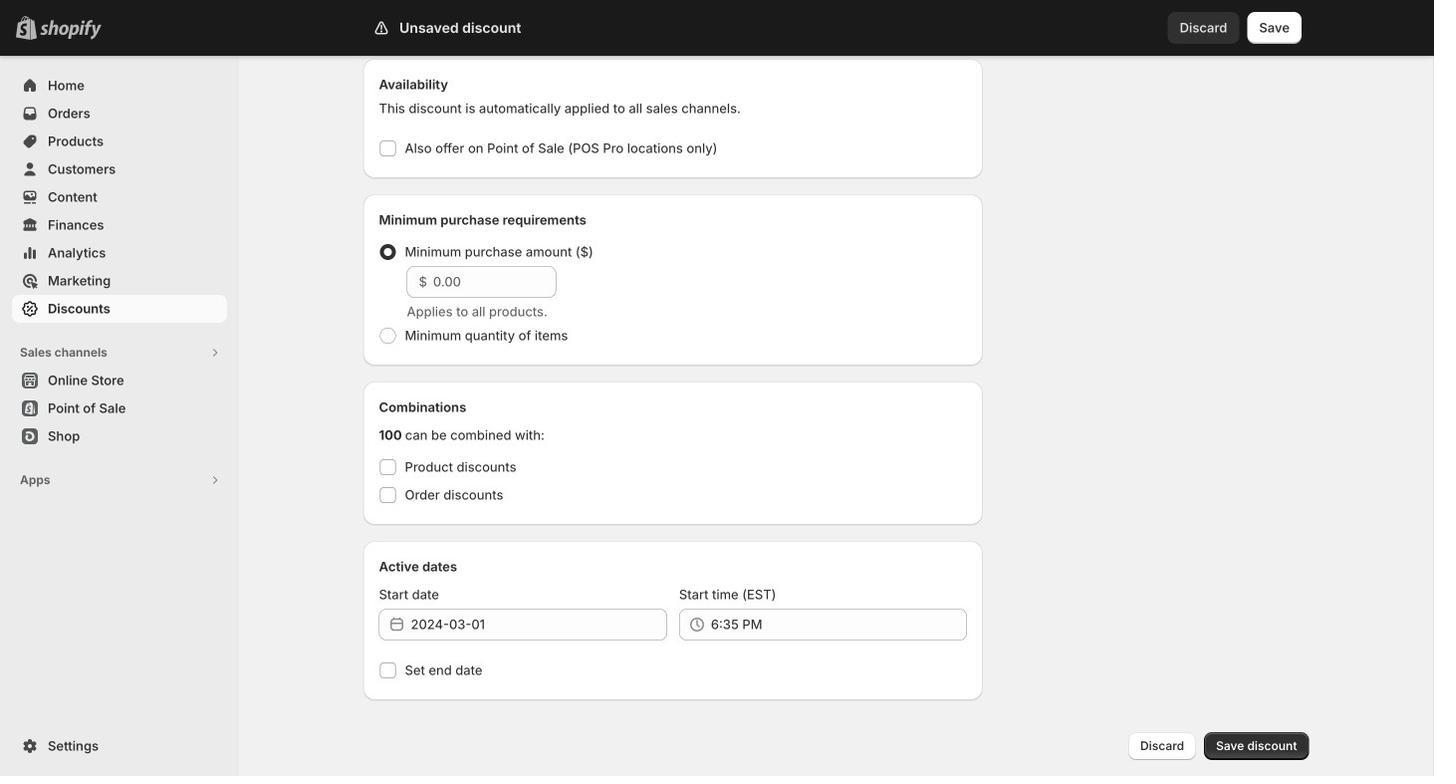 Task type: vqa. For each thing, say whether or not it's contained in the screenshot.
"Themes" link in the left of the page
no



Task type: describe. For each thing, give the bounding box(es) containing it.
Enter time text field
[[711, 609, 968, 641]]

YYYY-MM-DD text field
[[411, 609, 667, 641]]

shopify image
[[40, 20, 102, 40]]

0.00 text field
[[433, 266, 556, 298]]



